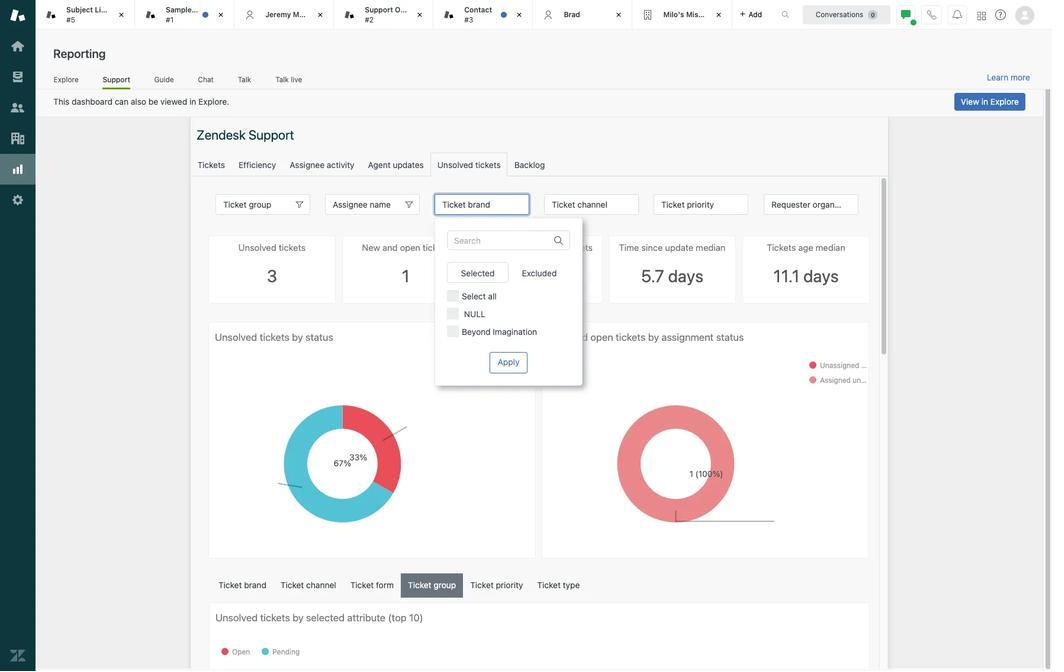 Task type: vqa. For each thing, say whether or not it's contained in the screenshot.
outreach
yes



Task type: locate. For each thing, give the bounding box(es) containing it.
talk live
[[276, 75, 302, 84]]

in right view
[[982, 97, 988, 107]]

talk
[[238, 75, 251, 84], [276, 75, 289, 84]]

1 close image from the left
[[315, 9, 326, 21]]

1 horizontal spatial talk
[[276, 75, 289, 84]]

in right viewed
[[190, 97, 196, 107]]

tab containing support outreach
[[334, 0, 434, 30]]

2 talk from the left
[[276, 75, 289, 84]]

2 tab from the left
[[334, 0, 434, 30]]

0 vertical spatial explore
[[54, 75, 79, 84]]

outreach
[[395, 5, 427, 14]]

talk link
[[238, 75, 251, 88]]

3 close image from the left
[[514, 9, 526, 21]]

talk for talk live
[[276, 75, 289, 84]]

#1 tab
[[135, 0, 235, 30]]

0 horizontal spatial explore
[[54, 75, 79, 84]]

2 close image from the left
[[215, 9, 227, 21]]

1 horizontal spatial explore
[[991, 97, 1019, 107]]

0 horizontal spatial in
[[190, 97, 196, 107]]

explore
[[54, 75, 79, 84], [991, 97, 1019, 107]]

4 close image from the left
[[713, 9, 725, 21]]

explore down learn more link
[[991, 97, 1019, 107]]

tab
[[36, 0, 135, 30], [334, 0, 434, 30], [434, 0, 533, 30], [633, 0, 732, 30]]

support up 'can'
[[103, 75, 130, 84]]

can
[[115, 97, 129, 107]]

close image inside jeremy miller tab
[[315, 9, 326, 21]]

1 vertical spatial support
[[103, 75, 130, 84]]

learn
[[987, 72, 1009, 82]]

close image right brad on the right top of page
[[613, 9, 625, 21]]

support
[[365, 5, 393, 14], [103, 75, 130, 84]]

3 close image from the left
[[613, 9, 625, 21]]

#1
[[166, 15, 174, 24]]

jeremy miller
[[265, 10, 312, 19]]

support for support
[[103, 75, 130, 84]]

also
[[131, 97, 146, 107]]

close image right #1
[[215, 9, 227, 21]]

viewed
[[160, 97, 187, 107]]

conversations
[[816, 10, 864, 19]]

dashboard
[[72, 97, 112, 107]]

explore inside explore link
[[54, 75, 79, 84]]

close image right the miller
[[315, 9, 326, 21]]

close image inside #1 tab
[[215, 9, 227, 21]]

view in explore button
[[955, 93, 1026, 111]]

talk left live
[[276, 75, 289, 84]]

#2
[[365, 15, 374, 24]]

close image left add dropdown button at the right
[[713, 9, 725, 21]]

brad tab
[[533, 0, 633, 30]]

line
[[95, 5, 110, 14]]

talk inside talk live link
[[276, 75, 289, 84]]

close image right "contact #3"
[[514, 9, 526, 21]]

1 close image from the left
[[116, 9, 127, 21]]

support inside the support outreach #2
[[365, 5, 393, 14]]

3 tab from the left
[[434, 0, 533, 30]]

1 horizontal spatial in
[[982, 97, 988, 107]]

add
[[749, 10, 762, 19]]

1 vertical spatial explore
[[991, 97, 1019, 107]]

explore.
[[198, 97, 229, 107]]

close image for 4th "tab" from the left
[[713, 9, 725, 21]]

support outreach #2
[[365, 5, 427, 24]]

2 in from the left
[[982, 97, 988, 107]]

0 vertical spatial support
[[365, 5, 393, 14]]

talk right "chat" at top left
[[238, 75, 251, 84]]

close image inside brad 'tab'
[[613, 9, 625, 21]]

customers image
[[10, 100, 25, 115]]

support link
[[103, 75, 130, 89]]

tabs tab list
[[36, 0, 769, 30]]

this
[[53, 97, 69, 107]]

1 talk from the left
[[238, 75, 251, 84]]

jeremy
[[265, 10, 291, 19]]

close image
[[116, 9, 127, 21], [215, 9, 227, 21], [613, 9, 625, 21], [713, 9, 725, 21]]

explore up this at the top left
[[54, 75, 79, 84]]

support up #2
[[365, 5, 393, 14]]

1 in from the left
[[190, 97, 196, 107]]

zendesk image
[[10, 648, 25, 664]]

reporting
[[53, 47, 106, 60]]

0 horizontal spatial support
[[103, 75, 130, 84]]

support for support outreach #2
[[365, 5, 393, 14]]

main element
[[0, 0, 36, 672]]

1 horizontal spatial support
[[365, 5, 393, 14]]

close image for brad 'tab'
[[613, 9, 625, 21]]

talk inside talk link
[[238, 75, 251, 84]]

2 close image from the left
[[414, 9, 426, 21]]

view in explore
[[961, 97, 1019, 107]]

1 tab from the left
[[36, 0, 135, 30]]

button displays agent's chat status as online. image
[[901, 10, 911, 19]]

#5
[[66, 15, 75, 24]]

tab containing contact
[[434, 0, 533, 30]]

add button
[[732, 0, 769, 29]]

in
[[190, 97, 196, 107], [982, 97, 988, 107]]

0 horizontal spatial talk
[[238, 75, 251, 84]]

learn more
[[987, 72, 1030, 82]]

conversations button
[[803, 5, 891, 24]]

1 horizontal spatial close image
[[414, 9, 426, 21]]

more
[[1011, 72, 1030, 82]]

live
[[291, 75, 302, 84]]

close image
[[315, 9, 326, 21], [414, 9, 426, 21], [514, 9, 526, 21]]

4 tab from the left
[[633, 0, 732, 30]]

close image left #3
[[414, 9, 426, 21]]

close image right line at left
[[116, 9, 127, 21]]

0 horizontal spatial close image
[[315, 9, 326, 21]]

2 horizontal spatial close image
[[514, 9, 526, 21]]



Task type: describe. For each thing, give the bounding box(es) containing it.
admin image
[[10, 192, 25, 208]]

guide link
[[154, 75, 174, 88]]

contact #3
[[464, 5, 492, 24]]

learn more link
[[987, 72, 1030, 83]]

view
[[961, 97, 979, 107]]

be
[[149, 97, 158, 107]]

guide
[[154, 75, 174, 84]]

get started image
[[10, 38, 25, 54]]

close image for "tab" containing subject line
[[116, 9, 127, 21]]

#3
[[464, 15, 473, 24]]

in inside button
[[982, 97, 988, 107]]

miller
[[293, 10, 312, 19]]

explore link
[[53, 75, 79, 88]]

contact
[[464, 5, 492, 14]]

chat link
[[198, 75, 214, 88]]

views image
[[10, 69, 25, 85]]

brad
[[564, 10, 580, 19]]

explore inside view in explore button
[[991, 97, 1019, 107]]

jeremy miller tab
[[235, 0, 334, 30]]

get help image
[[995, 9, 1006, 20]]

subject
[[66, 5, 93, 14]]

zendesk support image
[[10, 8, 25, 23]]

talk for talk
[[238, 75, 251, 84]]

this dashboard can also be viewed in explore.
[[53, 97, 229, 107]]

talk live link
[[275, 75, 303, 88]]

tab containing subject line
[[36, 0, 135, 30]]

subject line #5
[[66, 5, 110, 24]]

organizations image
[[10, 131, 25, 146]]

reporting image
[[10, 162, 25, 177]]

notifications image
[[953, 10, 962, 19]]

chat
[[198, 75, 214, 84]]

zendesk products image
[[978, 12, 986, 20]]



